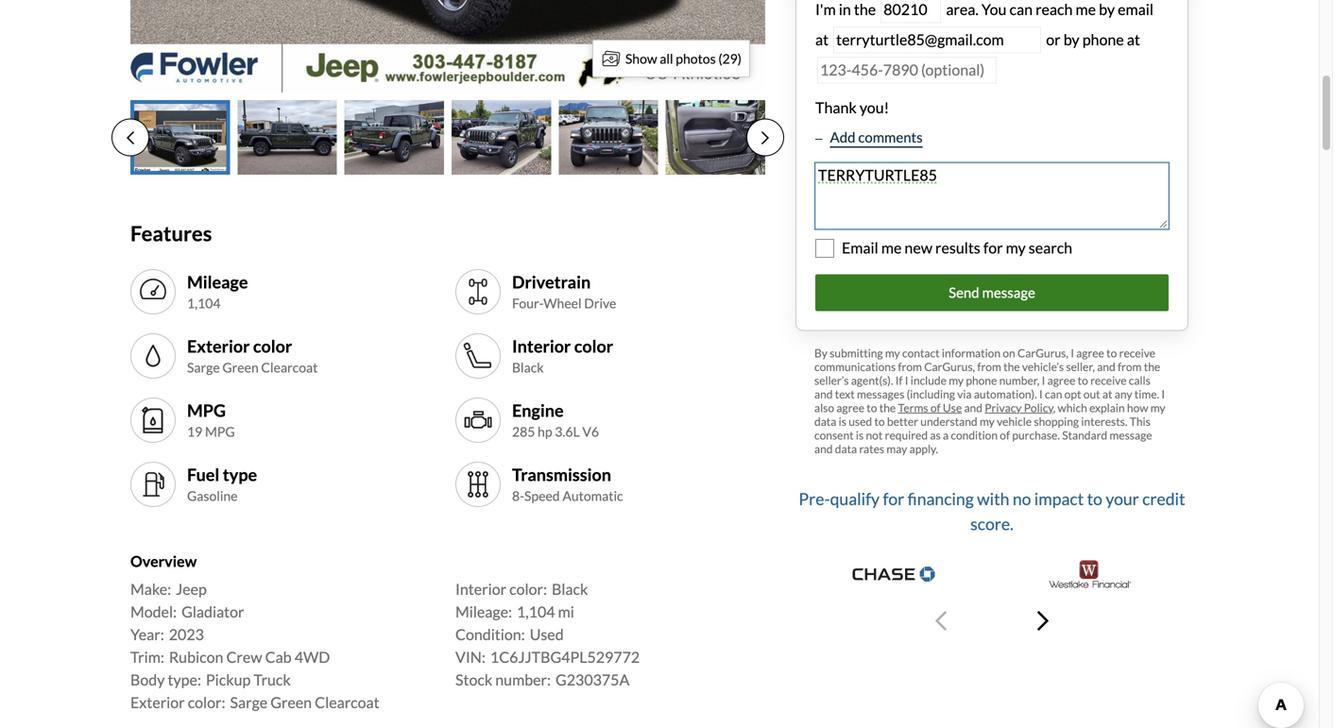 Task type: locate. For each thing, give the bounding box(es) containing it.
0 horizontal spatial interior
[[456, 581, 507, 599]]

you
[[982, 0, 1007, 18]]

color
[[253, 336, 292, 357], [575, 336, 614, 357]]

0 vertical spatial can
[[1010, 0, 1033, 18]]

interior up mileage:
[[456, 581, 507, 599]]

1 horizontal spatial by
[[1100, 0, 1116, 18]]

data left "rates"
[[836, 442, 858, 456]]

can inside the by submitting my contact information on cargurus, i agree to receive communications from cargurus, from the vehicle's seller, and from the seller's agent(s). if i include my phone number, i agree to receive calls and text messages (including via automation). i can opt out at any time. i also agree to the
[[1046, 387, 1063, 401]]

0 horizontal spatial 1,104
[[187, 296, 221, 312]]

i
[[1071, 346, 1075, 360], [906, 374, 909, 387], [1042, 374, 1046, 387], [1040, 387, 1043, 401], [1162, 387, 1166, 401]]

email
[[1119, 0, 1154, 18]]

2 horizontal spatial from
[[1118, 360, 1142, 374]]

0 vertical spatial color:
[[510, 581, 547, 599]]

green inside exterior color sarge green clearcoat
[[223, 360, 259, 376]]

8-
[[512, 488, 525, 505]]

1,104 inside the interior color: black mileage: 1,104 mi condition: used vin: 1c6jjtbg4pl529772 stock number: g230375a
[[517, 603, 555, 622]]

1 color from the left
[[253, 336, 292, 357]]

1 vertical spatial 1,104
[[517, 603, 555, 622]]

send
[[949, 284, 980, 301]]

for right qualify
[[883, 489, 905, 509]]

exterior down mileage 1,104 at the top left of the page
[[187, 336, 250, 357]]

rates
[[860, 442, 885, 456]]

(including
[[907, 387, 956, 401]]

color: down pickup
[[188, 694, 226, 713]]

engine 285 hp 3.6l v6
[[512, 400, 599, 440]]

cargurus, right the on
[[1018, 346, 1069, 360]]

1 vertical spatial sarge
[[230, 694, 268, 713]]

receive up calls
[[1120, 346, 1156, 360]]

apply.
[[910, 442, 939, 456]]

messages
[[858, 387, 905, 401]]

crew
[[226, 649, 262, 667]]

message down how
[[1110, 429, 1153, 442]]

drivetrain image
[[463, 277, 494, 307]]

0 vertical spatial exterior
[[187, 336, 250, 357]]

green down truck
[[271, 694, 312, 713]]

standard
[[1063, 429, 1108, 442]]

can inside area. you can reach me by email at
[[1010, 0, 1033, 18]]

from
[[899, 360, 923, 374], [978, 360, 1002, 374], [1118, 360, 1142, 374]]

how
[[1128, 401, 1149, 415]]

jeep
[[176, 581, 207, 599]]

can right you
[[1010, 0, 1033, 18]]

1,104 up used
[[517, 603, 555, 622]]

from up any
[[1118, 360, 1142, 374]]

2 horizontal spatial agree
[[1077, 346, 1105, 360]]

cargurus, up the via at the right of the page
[[925, 360, 976, 374]]

1 horizontal spatial black
[[552, 581, 588, 599]]

interior inside the interior color: black mileage: 1,104 mi condition: used vin: 1c6jjtbg4pl529772 stock number: g230375a
[[456, 581, 507, 599]]

0 vertical spatial message
[[983, 284, 1036, 301]]

on
[[1003, 346, 1016, 360]]

from up (including
[[899, 360, 923, 374]]

0 vertical spatial black
[[512, 360, 544, 376]]

mileage:
[[456, 603, 512, 622]]

1 vertical spatial agree
[[1048, 374, 1076, 387]]

1 horizontal spatial can
[[1046, 387, 1063, 401]]

your
[[1106, 489, 1140, 509]]

phone
[[1083, 30, 1125, 49], [967, 374, 998, 387]]

and right 'use'
[[965, 401, 983, 415]]

tab list
[[112, 100, 785, 175]]

drivetrain
[[512, 272, 591, 292]]

by right or
[[1064, 30, 1080, 49]]

from left the on
[[978, 360, 1002, 374]]

email
[[842, 239, 879, 257]]

my up if on the right bottom
[[886, 346, 901, 360]]

stock
[[456, 671, 493, 690]]

sarge inside make: jeep model: gladiator year: 2023 trim: rubicon crew cab 4wd body type: pickup truck exterior color: sarge green clearcoat
[[230, 694, 268, 713]]

data
[[815, 415, 837, 429], [836, 442, 858, 456]]

sarge down pickup
[[230, 694, 268, 713]]

to inside , which explain how my data is used to better understand my vehicle shopping interests. this consent is not required as a condition of purchase. standard message and data rates may apply.
[[875, 415, 885, 429]]

black up engine
[[512, 360, 544, 376]]

0 vertical spatial mpg
[[187, 400, 226, 421]]

show all photos (29)
[[626, 51, 742, 67]]

1 vertical spatial black
[[552, 581, 588, 599]]

for
[[984, 239, 1004, 257], [883, 489, 905, 509]]

can left opt
[[1046, 387, 1063, 401]]

gasoline
[[187, 488, 238, 505]]

(29)
[[719, 51, 742, 67]]

1 horizontal spatial color:
[[510, 581, 547, 599]]

1 vertical spatial exterior
[[130, 694, 185, 713]]

and
[[1098, 360, 1116, 374], [815, 387, 833, 401], [965, 401, 983, 415], [815, 442, 833, 456]]

1 vertical spatial by
[[1064, 30, 1080, 49]]

black up 'mi'
[[552, 581, 588, 599]]

receive
[[1120, 346, 1156, 360], [1091, 374, 1127, 387]]

0 vertical spatial 1,104
[[187, 296, 221, 312]]

1 horizontal spatial at
[[1103, 387, 1113, 401]]

1 horizontal spatial green
[[271, 694, 312, 713]]

interior for color
[[512, 336, 571, 357]]

purchase.
[[1013, 429, 1061, 442]]

1 vertical spatial color:
[[188, 694, 226, 713]]

0 horizontal spatial at
[[816, 30, 829, 49]]

Email address email field
[[834, 26, 1042, 53]]

my right how
[[1151, 401, 1166, 415]]

color for interior color
[[575, 336, 614, 357]]

use
[[943, 401, 963, 415]]

mpg right 19 on the bottom of page
[[205, 424, 235, 440]]

0 horizontal spatial me
[[882, 239, 902, 257]]

0 horizontal spatial color
[[253, 336, 292, 357]]

condition:
[[456, 626, 525, 644]]

1 vertical spatial interior
[[456, 581, 507, 599]]

0 horizontal spatial of
[[931, 401, 941, 415]]

0 vertical spatial sarge
[[187, 360, 220, 376]]

my left search
[[1007, 239, 1026, 257]]

vehicle
[[997, 415, 1032, 429]]

mi
[[558, 603, 575, 622]]

0 vertical spatial clearcoat
[[261, 360, 318, 376]]

interior inside 'interior color black'
[[512, 336, 571, 357]]

the up time.
[[1145, 360, 1161, 374]]

0 horizontal spatial message
[[983, 284, 1036, 301]]

color: up used
[[510, 581, 547, 599]]

automation).
[[975, 387, 1038, 401]]

reach
[[1036, 0, 1073, 18]]

1 horizontal spatial from
[[978, 360, 1002, 374]]

to right used at the bottom of page
[[875, 415, 885, 429]]

Comments text field
[[816, 163, 1169, 229]]

0 vertical spatial me
[[1076, 0, 1097, 18]]

1 horizontal spatial sarge
[[230, 694, 268, 713]]

required
[[886, 429, 928, 442]]

agree up ,
[[1048, 374, 1076, 387]]

2 vertical spatial agree
[[837, 401, 865, 415]]

not
[[866, 429, 883, 442]]

fuel type image
[[138, 470, 168, 500]]

1 vertical spatial me
[[882, 239, 902, 257]]

score.
[[971, 514, 1014, 534]]

privacy policy link
[[985, 401, 1054, 415]]

send message
[[949, 284, 1036, 301]]

0 vertical spatial interior
[[512, 336, 571, 357]]

0 vertical spatial by
[[1100, 0, 1116, 18]]

used
[[849, 415, 873, 429]]

1 horizontal spatial 1,104
[[517, 603, 555, 622]]

1 horizontal spatial interior
[[512, 336, 571, 357]]

for right results
[[984, 239, 1004, 257]]

area. you can reach me by email at
[[816, 0, 1154, 49]]

exterior down the body
[[130, 694, 185, 713]]

agree
[[1077, 346, 1105, 360], [1048, 374, 1076, 387], [837, 401, 865, 415]]

phone up terms of use and privacy policy at the bottom of the page
[[967, 374, 998, 387]]

the up automation).
[[1004, 360, 1021, 374]]

black for color:
[[552, 581, 588, 599]]

at
[[816, 30, 829, 49], [1128, 30, 1141, 49], [1103, 387, 1113, 401]]

1 vertical spatial can
[[1046, 387, 1063, 401]]

black inside the interior color: black mileage: 1,104 mi condition: used vin: 1c6jjtbg4pl529772 stock number: g230375a
[[552, 581, 588, 599]]

color inside exterior color sarge green clearcoat
[[253, 336, 292, 357]]

agree right also at right
[[837, 401, 865, 415]]

interior for color:
[[456, 581, 507, 599]]

terms of use link
[[899, 401, 963, 415]]

0 horizontal spatial color:
[[188, 694, 226, 713]]

1 horizontal spatial message
[[1110, 429, 1153, 442]]

2 horizontal spatial the
[[1145, 360, 1161, 374]]

exterior
[[187, 336, 250, 357], [130, 694, 185, 713]]

via
[[958, 387, 972, 401]]

of
[[931, 401, 941, 415], [1001, 429, 1011, 442]]

1 horizontal spatial me
[[1076, 0, 1097, 18]]

by left email
[[1100, 0, 1116, 18]]

is left used at the bottom of page
[[839, 415, 847, 429]]

1 horizontal spatial for
[[984, 239, 1004, 257]]

black inside 'interior color black'
[[512, 360, 544, 376]]

exterior color image
[[138, 341, 168, 372]]

1 vertical spatial phone
[[967, 374, 998, 387]]

is left not
[[856, 429, 864, 442]]

by inside area. you can reach me by email at
[[1100, 0, 1116, 18]]

receive up explain
[[1091, 374, 1127, 387]]

1 vertical spatial message
[[1110, 429, 1153, 442]]

my right the include
[[949, 374, 964, 387]]

0 vertical spatial phone
[[1083, 30, 1125, 49]]

green up mpg 19 mpg
[[223, 360, 259, 376]]

of down privacy at the right
[[1001, 429, 1011, 442]]

view vehicle photo 2 image
[[238, 100, 337, 175]]

0 horizontal spatial from
[[899, 360, 923, 374]]

0 horizontal spatial phone
[[967, 374, 998, 387]]

photos
[[676, 51, 716, 67]]

agree up 'out'
[[1077, 346, 1105, 360]]

interior color black
[[512, 336, 614, 376]]

phone down email
[[1083, 30, 1125, 49]]

0 horizontal spatial green
[[223, 360, 259, 376]]

1 horizontal spatial exterior
[[187, 336, 250, 357]]

0 horizontal spatial agree
[[837, 401, 865, 415]]

0 horizontal spatial can
[[1010, 0, 1033, 18]]

and down also at right
[[815, 442, 833, 456]]

0 horizontal spatial sarge
[[187, 360, 220, 376]]

message right send
[[983, 284, 1036, 301]]

this
[[1130, 415, 1151, 429]]

with
[[978, 489, 1010, 509]]

pre-qualify for financing with no impact to your credit score.
[[799, 489, 1186, 534]]

vehicle's
[[1023, 360, 1065, 374]]

1 vertical spatial of
[[1001, 429, 1011, 442]]

to left your at the right of page
[[1088, 489, 1103, 509]]

calls
[[1130, 374, 1151, 387]]

1 vertical spatial clearcoat
[[315, 694, 380, 713]]

1,104 down mileage
[[187, 296, 221, 312]]

0 vertical spatial green
[[223, 360, 259, 376]]

mpg 19 mpg
[[187, 400, 235, 440]]

a
[[944, 429, 949, 442]]

or by phone at
[[1047, 30, 1141, 49]]

message inside send message button
[[983, 284, 1036, 301]]

view vehicle photo 4 image
[[452, 100, 552, 175]]

1 vertical spatial for
[[883, 489, 905, 509]]

my left vehicle
[[980, 415, 995, 429]]

at down email
[[1128, 30, 1141, 49]]

the left terms
[[880, 401, 896, 415]]

all
[[660, 51, 674, 67]]

type
[[223, 465, 257, 485]]

1,104
[[187, 296, 221, 312], [517, 603, 555, 622]]

at up the thank
[[816, 30, 829, 49]]

1 vertical spatial green
[[271, 694, 312, 713]]

and left text
[[815, 387, 833, 401]]

0 horizontal spatial black
[[512, 360, 544, 376]]

message
[[983, 284, 1036, 301], [1110, 429, 1153, 442]]

3 from from the left
[[1118, 360, 1142, 374]]

mpg image
[[138, 406, 168, 436]]

clearcoat
[[261, 360, 318, 376], [315, 694, 380, 713]]

color inside 'interior color black'
[[575, 336, 614, 357]]

to inside pre-qualify for financing with no impact to your credit score.
[[1088, 489, 1103, 509]]

me up or by phone at
[[1076, 0, 1097, 18]]

1 horizontal spatial color
[[575, 336, 614, 357]]

at right 'out'
[[1103, 387, 1113, 401]]

cargurus,
[[1018, 346, 1069, 360], [925, 360, 976, 374]]

data down text
[[815, 415, 837, 429]]

0 horizontal spatial exterior
[[130, 694, 185, 713]]

mpg up 19 on the bottom of page
[[187, 400, 226, 421]]

me left new
[[882, 239, 902, 257]]

by
[[1100, 0, 1116, 18], [1064, 30, 1080, 49]]

, which explain how my data is used to better understand my vehicle shopping interests. this consent is not required as a condition of purchase. standard message and data rates may apply.
[[815, 401, 1166, 456]]

used
[[530, 626, 564, 644]]

my
[[1007, 239, 1026, 257], [886, 346, 901, 360], [949, 374, 964, 387], [1151, 401, 1166, 415], [980, 415, 995, 429]]

submitting
[[830, 346, 884, 360]]

1 horizontal spatial is
[[856, 429, 864, 442]]

interior down four-
[[512, 336, 571, 357]]

make:
[[130, 581, 171, 599]]

color: inside make: jeep model: gladiator year: 2023 trim: rubicon crew cab 4wd body type: pickup truck exterior color: sarge green clearcoat
[[188, 694, 226, 713]]

to up which
[[1078, 374, 1089, 387]]

consent
[[815, 429, 854, 442]]

interior
[[512, 336, 571, 357], [456, 581, 507, 599]]

2 color from the left
[[575, 336, 614, 357]]

1 horizontal spatial of
[[1001, 429, 1011, 442]]

i right the number,
[[1042, 374, 1046, 387]]

0 vertical spatial data
[[815, 415, 837, 429]]

of left 'use'
[[931, 401, 941, 415]]

sarge right the exterior color image
[[187, 360, 220, 376]]

impact
[[1035, 489, 1085, 509]]

0 horizontal spatial for
[[883, 489, 905, 509]]



Task type: vqa. For each thing, say whether or not it's contained in the screenshot.
2nd Review from left
no



Task type: describe. For each thing, give the bounding box(es) containing it.
add
[[831, 129, 856, 146]]

Zip code field
[[881, 0, 942, 23]]

make: jeep model: gladiator year: 2023 trim: rubicon crew cab 4wd body type: pickup truck exterior color: sarge green clearcoat
[[130, 581, 380, 713]]

i left ,
[[1040, 387, 1043, 401]]

any
[[1115, 387, 1133, 401]]

which
[[1058, 401, 1088, 415]]

cab
[[265, 649, 292, 667]]

engine image
[[463, 406, 494, 436]]

exterior inside exterior color sarge green clearcoat
[[187, 336, 250, 357]]

opt
[[1065, 387, 1082, 401]]

pre-qualify for financing with no impact to your credit score. button
[[796, 479, 1189, 650]]

mileage 1,104
[[187, 272, 248, 312]]

me inside area. you can reach me by email at
[[1076, 0, 1097, 18]]

include
[[911, 374, 947, 387]]

for inside pre-qualify for financing with no impact to your credit score.
[[883, 489, 905, 509]]

communications
[[815, 360, 896, 374]]

features
[[130, 221, 212, 246]]

to down agent(s). at the bottom right of the page
[[867, 401, 878, 415]]

0 vertical spatial for
[[984, 239, 1004, 257]]

show all photos (29) link
[[593, 40, 751, 78]]

next page image
[[762, 130, 770, 145]]

number,
[[1000, 374, 1040, 387]]

1 vertical spatial data
[[836, 442, 858, 456]]

2023
[[169, 626, 204, 644]]

exterior inside make: jeep model: gladiator year: 2023 trim: rubicon crew cab 4wd body type: pickup truck exterior color: sarge green clearcoat
[[130, 694, 185, 713]]

comments
[[859, 129, 923, 146]]

interests.
[[1082, 415, 1128, 429]]

at inside the by submitting my contact information on cargurus, i agree to receive communications from cargurus, from the vehicle's seller, and from the seller's agent(s). if i include my phone number, i agree to receive calls and text messages (including via automation). i can opt out at any time. i also agree to the
[[1103, 387, 1113, 401]]

,
[[1054, 401, 1056, 415]]

you!
[[860, 98, 890, 117]]

i right if on the right bottom
[[906, 374, 909, 387]]

minus image
[[816, 134, 823, 144]]

g230375a
[[556, 671, 630, 690]]

at inside area. you can reach me by email at
[[816, 30, 829, 49]]

1 horizontal spatial agree
[[1048, 374, 1076, 387]]

fuel
[[187, 465, 220, 485]]

terms of use and privacy policy
[[899, 401, 1054, 415]]

overview
[[130, 553, 197, 571]]

0 vertical spatial receive
[[1120, 346, 1156, 360]]

gladiator
[[182, 603, 244, 622]]

view vehicle photo 5 image
[[559, 100, 659, 175]]

year:
[[130, 626, 164, 644]]

transmission image
[[463, 470, 494, 500]]

color: inside the interior color: black mileage: 1,104 mi condition: used vin: 1c6jjtbg4pl529772 stock number: g230375a
[[510, 581, 547, 599]]

sarge inside exterior color sarge green clearcoat
[[187, 360, 220, 376]]

if
[[896, 374, 903, 387]]

i right time.
[[1162, 387, 1166, 401]]

shopping
[[1035, 415, 1080, 429]]

to right seller,
[[1107, 346, 1118, 360]]

add comments button
[[816, 127, 923, 148]]

thank you!
[[816, 98, 890, 117]]

message inside , which explain how my data is used to better understand my vehicle shopping interests. this consent is not required as a condition of purchase. standard message and data rates may apply.
[[1110, 429, 1153, 442]]

1 vertical spatial mpg
[[205, 424, 235, 440]]

seller,
[[1067, 360, 1096, 374]]

color for exterior color
[[253, 336, 292, 357]]

1 vertical spatial receive
[[1091, 374, 1127, 387]]

speed
[[525, 488, 560, 505]]

pre-
[[799, 489, 831, 509]]

policy
[[1025, 401, 1054, 415]]

qualify
[[831, 489, 880, 509]]

1 from from the left
[[899, 360, 923, 374]]

1 horizontal spatial cargurus,
[[1018, 346, 1069, 360]]

vehicle full photo image
[[130, 0, 766, 93]]

2 from from the left
[[978, 360, 1002, 374]]

Phone (optional) telephone field
[[818, 57, 997, 84]]

engine
[[512, 400, 564, 421]]

email me new results for my search
[[842, 239, 1073, 257]]

out
[[1084, 387, 1101, 401]]

chevron right image
[[1038, 610, 1049, 633]]

1 horizontal spatial the
[[1004, 360, 1021, 374]]

add comments
[[831, 129, 923, 146]]

better
[[888, 415, 919, 429]]

chevron left image
[[936, 610, 947, 633]]

interior color: black mileage: 1,104 mi condition: used vin: 1c6jjtbg4pl529772 stock number: g230375a
[[456, 581, 640, 690]]

drive
[[585, 296, 617, 312]]

no
[[1013, 489, 1032, 509]]

0 horizontal spatial is
[[839, 415, 847, 429]]

contact
[[903, 346, 940, 360]]

green inside make: jeep model: gladiator year: 2023 trim: rubicon crew cab 4wd body type: pickup truck exterior color: sarge green clearcoat
[[271, 694, 312, 713]]

and right seller,
[[1098, 360, 1116, 374]]

wheel
[[544, 296, 582, 312]]

body
[[130, 671, 165, 690]]

4wd
[[295, 649, 330, 667]]

terms
[[899, 401, 929, 415]]

0 horizontal spatial by
[[1064, 30, 1080, 49]]

may
[[887, 442, 908, 456]]

credit
[[1143, 489, 1186, 509]]

0 horizontal spatial the
[[880, 401, 896, 415]]

seller's
[[815, 374, 849, 387]]

by submitting my contact information on cargurus, i agree to receive communications from cargurus, from the vehicle's seller, and from the seller's agent(s). if i include my phone number, i agree to receive calls and text messages (including via automation). i can opt out at any time. i also agree to the
[[815, 346, 1166, 415]]

vin:
[[456, 649, 486, 667]]

prev page image
[[127, 130, 134, 145]]

hp
[[538, 424, 553, 440]]

exterior color sarge green clearcoat
[[187, 336, 318, 376]]

view vehicle photo 3 image
[[345, 100, 444, 175]]

19
[[187, 424, 203, 440]]

fuel type gasoline
[[187, 465, 257, 505]]

privacy
[[985, 401, 1022, 415]]

of inside , which explain how my data is used to better understand my vehicle shopping interests. this consent is not required as a condition of purchase. standard message and data rates may apply.
[[1001, 429, 1011, 442]]

clearcoat inside make: jeep model: gladiator year: 2023 trim: rubicon crew cab 4wd body type: pickup truck exterior color: sarge green clearcoat
[[315, 694, 380, 713]]

send message button
[[816, 275, 1169, 311]]

number:
[[496, 671, 551, 690]]

1,104 inside mileage 1,104
[[187, 296, 221, 312]]

mileage image
[[138, 277, 168, 307]]

black for color
[[512, 360, 544, 376]]

0 horizontal spatial cargurus,
[[925, 360, 976, 374]]

1 horizontal spatial phone
[[1083, 30, 1125, 49]]

0 vertical spatial agree
[[1077, 346, 1105, 360]]

thank
[[816, 98, 857, 117]]

and inside , which explain how my data is used to better understand my vehicle shopping interests. this consent is not required as a condition of purchase. standard message and data rates may apply.
[[815, 442, 833, 456]]

mileage
[[187, 272, 248, 292]]

new
[[905, 239, 933, 257]]

information
[[942, 346, 1001, 360]]

285
[[512, 424, 535, 440]]

view vehicle photo 1 image
[[130, 100, 230, 175]]

pickup
[[206, 671, 251, 690]]

transmission
[[512, 465, 612, 485]]

phone inside the by submitting my contact information on cargurus, i agree to receive communications from cargurus, from the vehicle's seller, and from the seller's agent(s). if i include my phone number, i agree to receive calls and text messages (including via automation). i can opt out at any time. i also agree to the
[[967, 374, 998, 387]]

search
[[1029, 239, 1073, 257]]

or
[[1047, 30, 1061, 49]]

2 horizontal spatial at
[[1128, 30, 1141, 49]]

transmission 8-speed automatic
[[512, 465, 624, 505]]

clearcoat inside exterior color sarge green clearcoat
[[261, 360, 318, 376]]

interior color image
[[463, 341, 494, 372]]

condition
[[951, 429, 998, 442]]

i right the vehicle's
[[1071, 346, 1075, 360]]

rubicon
[[169, 649, 223, 667]]

financing
[[908, 489, 974, 509]]

view vehicle photo 6 image
[[666, 100, 766, 175]]

time.
[[1135, 387, 1160, 401]]

0 vertical spatial of
[[931, 401, 941, 415]]

results
[[936, 239, 981, 257]]



